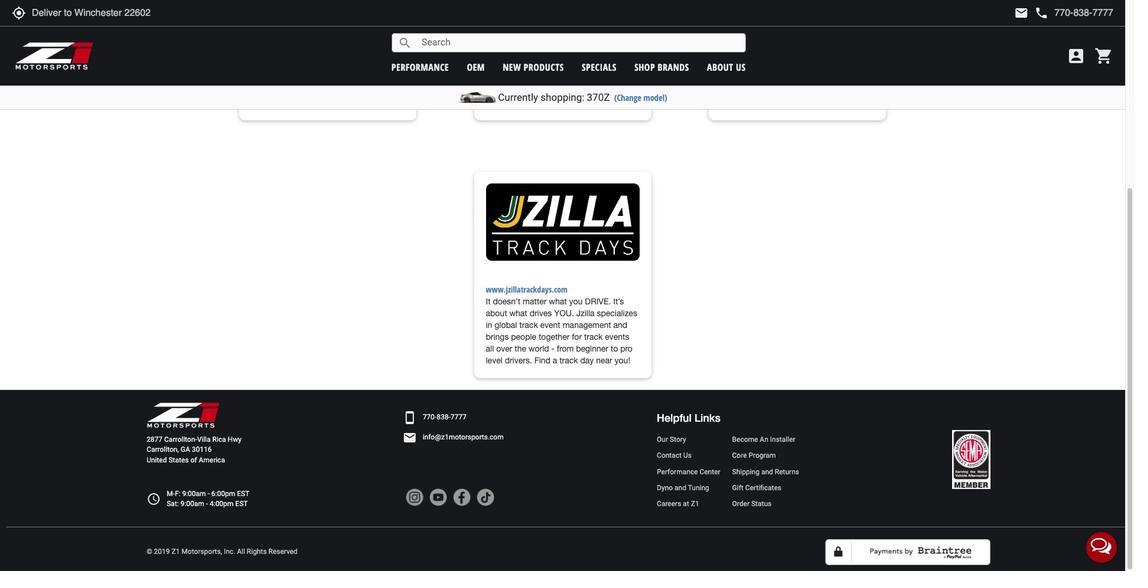 Task type: describe. For each thing, give the bounding box(es) containing it.
in inside www.jzillatrackdays.com it doesn't matter what you drive. it's about what drives you. jzilla specializes in global track event management and brings people together for            track events all over the world - from beginner to pro level drivers. find a track day near you!
[[486, 321, 492, 331]]

performance link
[[392, 61, 449, 74]]

contact us
[[657, 452, 692, 461]]

of right tail
[[530, 63, 537, 72]]

track up people
[[520, 321, 538, 331]]

events
[[605, 333, 630, 342]]

© 2019 z1 motorsports, inc. all rights reserved
[[147, 549, 298, 557]]

info@z1motorsports.com link
[[423, 433, 504, 443]]

scenic
[[607, 75, 631, 84]]

the up includes
[[812, 27, 824, 37]]

famous
[[486, 63, 513, 72]]

of inside zcon is a national z convention hosted every year by one of its various z car club association groups. the annual event is           focused around the nissan/datsun z car, and includes activities such as car shows, track days, giveaways, etc. also, the event usually hosts activies focused around the city upon which it's          hosted in, in that given year.
[[789, 4, 796, 13]]

us for contact us
[[684, 452, 692, 461]]

z down both
[[357, 27, 362, 37]]

infiniti inside zdayz is a southeast regional event for nissan and infiniti enthusiasts. with being hosted at the fontana village resort in the beautiful north carolina mountains and being so close           to the famous tail of the dragon, the name of the game for zdayz is easily the scenic mountain driving. however, there are plenty of activities for all attendees.
[[530, 16, 552, 25]]

youtube link image
[[429, 489, 447, 507]]

the inside zcon is a national z convention hosted every year by one of its various z car club association groups. the annual event is           focused around the nissan/datsun z car, and includes activities such as car shows, track days, giveaways, etc. also, the event usually hosts activies focused around the city upon which it's          hosted in, in that given year.
[[816, 16, 830, 25]]

the down the close
[[587, 63, 599, 72]]

account_box link
[[1064, 47, 1089, 66]]

dyno and tuning link
[[657, 484, 721, 494]]

usually
[[837, 63, 863, 72]]

by inside zcon is a national z convention hosted every year by one of its various z car club association groups. the annual event is           focused around the nissan/datsun z car, and includes activities such as car shows, track days, giveaways, etc. also, the event usually hosts activies focused around the city upon which it's          hosted in, in that given year.
[[761, 4, 770, 13]]

m-
[[167, 490, 175, 498]]

an
[[251, 16, 260, 25]]

event inside the hosted by z1 motorsports, z nationals is an event focused around both nissan and infiniti enthusiasts alike. z nationals gives you the opportunity to showcase your vehicle           and participate in a variety of activities such as track day, car shows, awards, prizes, giveaways, and more! come hang out with us and meet fellow enthusiasts.
[[262, 16, 283, 25]]

fontana
[[560, 27, 590, 37]]

search
[[398, 36, 412, 50]]

the up that
[[834, 75, 846, 84]]

that
[[827, 86, 841, 96]]

is up nissan/datsun
[[743, 27, 749, 37]]

center
[[700, 468, 721, 477]]

of down mountain
[[511, 98, 518, 108]]

a inside www.jzillatrackdays.com it doesn't matter what you drive. it's about what drives you. jzilla specializes in global track event management and brings people together for            track events all over the world - from beginner to pro level drivers. find a track day near you!
[[553, 357, 557, 366]]

about
[[486, 309, 507, 319]]

infiniti inside the hosted by z1 motorsports, z nationals is an event focused around both nissan and infiniti enthusiasts alike. z nationals gives you the opportunity to showcase your vehicle           and participate in a variety of activities such as track day, car shows, awards, prizes, giveaways, and more! come hang out with us and meet fellow enthusiasts.
[[267, 27, 289, 37]]

smartphone 770-838-7777
[[403, 411, 467, 425]]

model)
[[644, 92, 668, 103]]

and down day, on the top left of the page
[[352, 75, 366, 84]]

and down "an"
[[251, 27, 265, 37]]

performance
[[392, 61, 449, 74]]

1 horizontal spatial zdayz
[[535, 75, 560, 84]]

order status
[[732, 500, 772, 509]]

tiktok link image
[[477, 489, 494, 507]]

to inside zdayz is a southeast regional event for nissan and infiniti enthusiasts. with being hosted at the fontana village resort in the beautiful north carolina mountains and being so close           to the famous tail of the dragon, the name of the game for zdayz is easily the scenic mountain driving. however, there are plenty of activities for all attendees.
[[599, 51, 607, 60]]

activities inside zcon is a national z convention hosted every year by one of its various z car club association groups. the annual event is           focused around the nissan/datsun z car, and includes activities such as car shows, track days, giveaways, etc. also, the event usually hosts activies focused around the city upon which it's          hosted in, in that given year.
[[721, 51, 753, 60]]

core
[[732, 452, 747, 461]]

1 vertical spatial around
[[784, 27, 810, 37]]

it's
[[766, 86, 777, 96]]

people
[[511, 333, 537, 342]]

sat:
[[167, 500, 179, 509]]

of up scenic
[[624, 63, 631, 72]]

about us link
[[707, 61, 746, 74]]

as inside the hosted by z1 motorsports, z nationals is an event focused around both nissan and infiniti enthusiasts alike. z nationals gives you the opportunity to showcase your vehicle           and participate in a variety of activities such as track day, car shows, awards, prizes, giveaways, and more! come hang out with us and meet fellow enthusiasts.
[[315, 63, 324, 72]]

also,
[[780, 63, 799, 72]]

facebook link image
[[453, 489, 471, 507]]

z up both
[[353, 4, 358, 13]]

dragon,
[[556, 63, 585, 72]]

performance
[[657, 468, 698, 477]]

1 vertical spatial est
[[235, 500, 248, 509]]

vehicle
[[269, 51, 295, 60]]

www.jzillatrackdays.com
[[486, 284, 568, 296]]

0 vertical spatial hosted
[[845, 0, 870, 1]]

shopping_cart
[[1095, 47, 1114, 66]]

and up mountains
[[513, 16, 527, 25]]

day,
[[347, 63, 362, 72]]

shopping_cart link
[[1092, 47, 1114, 66]]

program
[[749, 452, 776, 461]]

z1 for 2019
[[172, 549, 180, 557]]

track down from
[[560, 357, 578, 366]]

1 horizontal spatial hosted
[[779, 86, 805, 96]]

with
[[601, 16, 617, 25]]

in inside the hosted by z1 motorsports, z nationals is an event focused around both nissan and infiniti enthusiasts alike. z nationals gives you the opportunity to showcase your vehicle           and participate in a variety of activities such as track day, car shows, awards, prizes, giveaways, and more! come hang out with us and meet fellow enthusiasts.
[[355, 51, 362, 60]]

z left car,
[[777, 39, 782, 49]]

village
[[592, 27, 616, 37]]

shop brands
[[635, 61, 689, 74]]

mail
[[1015, 6, 1029, 20]]

pro
[[620, 345, 633, 354]]

0 vertical spatial est
[[237, 490, 250, 498]]

focused inside the hosted by z1 motorsports, z nationals is an event focused around both nissan and infiniti enthusiasts alike. z nationals gives you the opportunity to showcase your vehicle           and participate in a variety of activities such as track day, car shows, awards, prizes, giveaways, and more! come hang out with us and meet fellow enthusiasts.
[[285, 16, 315, 25]]

and right dyno
[[675, 484, 687, 493]]

about
[[707, 61, 734, 74]]

hosted inside zdayz is a southeast regional event for nissan and infiniti enthusiasts. with being hosted at the fontana village resort in the beautiful north carolina mountains and being so close           to the famous tail of the dragon, the name of the game for zdayz is easily the scenic mountain driving. however, there are plenty of activities for all attendees.
[[509, 27, 534, 37]]

the up name
[[609, 51, 621, 60]]

event down club
[[721, 27, 741, 37]]

shipping and returns
[[732, 468, 799, 477]]

6:00pm
[[211, 490, 235, 498]]

villa
[[197, 436, 211, 444]]

shows, inside zcon is a national z convention hosted every year by one of its various z car club association groups. the annual event is           focused around the nissan/datsun z car, and includes activities such as car shows, track days, giveaways, etc. also, the event usually hosts activies focused around the city upon which it's          hosted in, in that given year.
[[800, 51, 827, 60]]

0 vertical spatial what
[[549, 297, 567, 307]]

z left car
[[838, 4, 843, 13]]

find
[[535, 357, 551, 366]]

(change
[[614, 92, 642, 103]]

drivers.
[[505, 357, 532, 366]]

states
[[169, 456, 189, 465]]

0 vertical spatial 9:00am
[[182, 490, 206, 498]]

the inside www.jzillatrackdays.com it doesn't matter what you drive. it's about what drives you. jzilla specializes in global track event management and brings people together for            track events all over the world - from beginner to pro level drivers. find a track day near you!
[[515, 345, 526, 354]]

motorsports, for z
[[303, 4, 351, 13]]

the up beautiful on the top of the page
[[546, 27, 558, 37]]

instagram link image
[[406, 489, 423, 507]]

are
[[610, 86, 621, 96]]

which
[[742, 86, 764, 96]]

jzilla
[[577, 309, 595, 319]]

0 horizontal spatial zdayz
[[486, 4, 510, 13]]

all inside zdayz is a southeast regional event for nissan and infiniti enthusiasts. with being hosted at the fontana village resort in the beautiful north carolina mountains and being so close           to the famous tail of the dragon, the name of the game for zdayz is easily the scenic mountain driving. however, there are plenty of activities for all attendees.
[[567, 98, 575, 108]]

you!
[[615, 357, 630, 366]]

2877
[[147, 436, 163, 444]]

car inside the hosted by z1 motorsports, z nationals is an event focused around both nissan and infiniti enthusiasts alike. z nationals gives you the opportunity to showcase your vehicle           and participate in a variety of activities such as track day, car shows, awards, prizes, giveaways, and more! come hang out with us and meet fellow enthusiasts.
[[364, 63, 376, 72]]

f:
[[175, 490, 180, 498]]

rica
[[212, 436, 226, 444]]

become an installer link
[[732, 436, 799, 446]]

in inside zdayz is a southeast regional event for nissan and infiniti enthusiasts. with being hosted at the fontana village resort in the beautiful north carolina mountains and being so close           to the famous tail of the dragon, the name of the game for zdayz is easily the scenic mountain driving. however, there are plenty of activities for all attendees.
[[513, 39, 519, 49]]

770-838-7777 link
[[423, 413, 467, 423]]

and down core program link
[[762, 468, 773, 477]]

giveaways, inside the hosted by z1 motorsports, z nationals is an event focused around both nissan and infiniti enthusiasts alike. z nationals gives you the opportunity to showcase your vehicle           and participate in a variety of activities such as track day, car shows, awards, prizes, giveaways, and more! come hang out with us and meet fellow enthusiasts.
[[309, 75, 350, 84]]

zdayz is a southeast regional event for nissan and infiniti enthusiasts. with being hosted at the fontana village resort in the beautiful north carolina mountains and being so close           to the famous tail of the dragon, the name of the game for zdayz is easily the scenic mountain driving. however, there are plenty of activities for all attendees.
[[486, 4, 631, 108]]

brings
[[486, 333, 509, 342]]

the right also,
[[801, 63, 813, 72]]

groups.
[[786, 16, 814, 25]]

order status link
[[732, 500, 799, 510]]

- inside www.jzillatrackdays.com it doesn't matter what you drive. it's about what drives you. jzilla specializes in global track event management and brings people together for            track events all over the world - from beginner to pro level drivers. find a track day near you!
[[552, 345, 555, 354]]

easily
[[570, 75, 591, 84]]

giveaways, inside zcon is a national z convention hosted every year by one of its various z car club association groups. the annual event is           focused around the nissan/datsun z car, and includes activities such as car shows, track days, giveaways, etc. also, the event usually hosts activies focused around the city upon which it's          hosted in, in that given year.
[[721, 63, 762, 72]]

is up however,
[[562, 75, 568, 84]]

dyno
[[657, 484, 673, 493]]

resort
[[486, 39, 510, 49]]

1 vertical spatial focused
[[752, 27, 781, 37]]

convention
[[800, 0, 843, 1]]

of inside the hosted by z1 motorsports, z nationals is an event focused around both nissan and infiniti enthusiasts alike. z nationals gives you the opportunity to showcase your vehicle           and participate in a variety of activities such as track day, car shows, awards, prizes, giveaways, and more! come hang out with us and meet fellow enthusiasts.
[[251, 63, 258, 72]]

a inside zcon is a national z convention hosted every year by one of its various z car club association groups. the annual event is           focused around the nissan/datsun z car, and includes activities such as car shows, track days, giveaways, etc. also, the event usually hosts activies focused around the city upon which it's          hosted in, in that given year.
[[755, 0, 759, 1]]

a inside zdayz is a southeast regional event for nissan and infiniti enthusiasts. with being hosted at the fontana village resort in the beautiful north carolina mountains and being so close           to the famous tail of the dragon, the name of the game for zdayz is easily the scenic mountain driving. however, there are plenty of activities for all attendees.
[[521, 4, 525, 13]]

access_time
[[147, 493, 161, 507]]

z1 for at
[[691, 500, 699, 509]]

carrollton,
[[147, 446, 179, 455]]

the up there
[[593, 75, 605, 84]]

is left southeast
[[513, 4, 519, 13]]

nissan inside the hosted by z1 motorsports, z nationals is an event focused around both nissan and infiniti enthusiasts alike. z nationals gives you the opportunity to showcase your vehicle           and participate in a variety of activities such as track day, car shows, awards, prizes, giveaways, and more! come hang out with us and meet fellow enthusiasts.
[[364, 16, 389, 25]]

30116
[[192, 446, 212, 455]]

drives
[[530, 309, 552, 319]]

hosted
[[251, 4, 278, 13]]

smartphone
[[403, 411, 417, 425]]

0 vertical spatial nationals
[[361, 4, 395, 13]]

become an installer
[[732, 436, 796, 444]]

however,
[[552, 86, 586, 96]]

tuning
[[688, 484, 709, 493]]

track inside zcon is a national z convention hosted every year by one of its various z car club association groups. the annual event is           focused around the nissan/datsun z car, and includes activities such as car shows, track days, giveaways, etc. also, the event usually hosts activies focused around the city upon which it's          hosted in, in that given year.
[[829, 51, 848, 60]]

access_time m-f: 9:00am - 6:00pm est sat: 9:00am - 4:00pm est
[[147, 490, 250, 509]]

plenty
[[486, 98, 508, 108]]

event inside zdayz is a southeast regional event for nissan and infiniti enthusiasts. with being hosted at the fontana village resort in the beautiful north carolina mountains and being so close           to the famous tail of the dragon, the name of the game for zdayz is easily the scenic mountain driving. however, there are plenty of activities for all attendees.
[[598, 4, 618, 13]]

for down tail
[[523, 75, 533, 84]]

for down however,
[[555, 98, 565, 108]]

with
[[310, 86, 326, 96]]

careers at z1
[[657, 500, 699, 509]]

and right us
[[339, 86, 353, 96]]

hosted by z1 motorsports, z nationals is an event focused around both nissan and infiniti enthusiasts alike. z nationals gives you the opportunity to showcase your vehicle           and participate in a variety of activities such as track day, car shows, awards, prizes, giveaways, and more! come hang out with us and meet fellow enthusiasts.
[[251, 4, 404, 108]]

zcon
[[721, 0, 744, 1]]

beginner
[[576, 345, 609, 354]]

track up beginner
[[584, 333, 603, 342]]

info@z1motorsports.com
[[423, 434, 504, 442]]

carolina
[[592, 39, 623, 49]]

1 vertical spatial 9:00am
[[181, 500, 204, 509]]

contact us link
[[657, 452, 721, 462]]



Task type: vqa. For each thing, say whether or not it's contained in the screenshot.
Infiniti to the bottom
yes



Task type: locate. For each thing, give the bounding box(es) containing it.
it's
[[613, 297, 624, 307]]

0 horizontal spatial car
[[364, 63, 376, 72]]

by inside the hosted by z1 motorsports, z nationals is an event focused around both nissan and infiniti enthusiasts alike. z nationals gives you the opportunity to showcase your vehicle           and participate in a variety of activities such as track day, car shows, awards, prizes, giveaways, and more! come hang out with us and meet fellow enthusiasts.
[[280, 4, 289, 13]]

nissan/datsun
[[721, 39, 775, 49]]

variety
[[371, 51, 395, 60]]

the
[[546, 27, 558, 37], [812, 27, 824, 37], [288, 39, 300, 49], [521, 39, 533, 49], [609, 51, 621, 60], [587, 63, 599, 72], [801, 63, 813, 72], [486, 75, 498, 84], [593, 75, 605, 84], [834, 75, 846, 84], [515, 345, 526, 354]]

2 nissan from the left
[[486, 16, 511, 25]]

day
[[580, 357, 594, 366]]

email
[[403, 431, 417, 445]]

shows, down "variety"
[[378, 63, 404, 72]]

activities down driving.
[[520, 98, 553, 108]]

in inside zcon is a national z convention hosted every year by one of its various z car club association groups. the annual event is           focused around the nissan/datsun z car, and includes activities such as car shows, track days, giveaways, etc. also, the event usually hosts activies focused around the city upon which it's          hosted in, in that given year.
[[818, 86, 825, 96]]

and right car,
[[800, 39, 814, 49]]

1 horizontal spatial activities
[[520, 98, 553, 108]]

focused up enthusiasts
[[285, 16, 315, 25]]

of left its
[[789, 4, 796, 13]]

a left southeast
[[521, 4, 525, 13]]

such up prizes,
[[295, 63, 313, 72]]

upon
[[721, 86, 740, 96]]

activities inside zdayz is a southeast regional event for nissan and infiniti enthusiasts. with being hosted at the fontana village resort in the beautiful north carolina mountains and being so close           to the famous tail of the dragon, the name of the game for zdayz is easily the scenic mountain driving. however, there are plenty of activities for all attendees.
[[520, 98, 553, 108]]

car down car,
[[787, 51, 798, 60]]

you inside www.jzillatrackdays.com it doesn't matter what you drive. it's about what drives you. jzilla specializes in global track event management and brings people together for            track events all over the world - from beginner to pro level drivers. find a track day near you!
[[569, 297, 583, 307]]

all
[[567, 98, 575, 108], [486, 345, 494, 354]]

0 vertical spatial car
[[787, 51, 798, 60]]

all down however,
[[567, 98, 575, 108]]

account_box
[[1067, 47, 1086, 66]]

1 vertical spatial car
[[364, 63, 376, 72]]

nationals up showcase
[[365, 27, 399, 37]]

0 vertical spatial you
[[273, 39, 286, 49]]

0 vertical spatial around
[[317, 16, 343, 25]]

for inside www.jzillatrackdays.com it doesn't matter what you drive. it's about what drives you. jzilla specializes in global track event management and brings people together for            track events all over the world - from beginner to pro level drivers. find a track day near you!
[[572, 333, 582, 342]]

1 horizontal spatial you
[[569, 297, 583, 307]]

specials link
[[582, 61, 617, 74]]

0 vertical spatial at
[[537, 27, 544, 37]]

to left pro
[[611, 345, 618, 354]]

838-
[[437, 414, 451, 422]]

0 vertical spatial z1
[[291, 4, 301, 13]]

gift
[[732, 484, 744, 493]]

performance center link
[[657, 468, 721, 478]]

2 vertical spatial -
[[206, 500, 208, 509]]

0 horizontal spatial all
[[486, 345, 494, 354]]

1 vertical spatial enthusiasts.
[[251, 98, 295, 108]]

car inside zcon is a national z convention hosted every year by one of its various z car club association groups. the annual event is           focused around the nissan/datsun z car, and includes activities such as car shows, track days, giveaways, etc. also, the event usually hosts activies focused around the city upon which it's          hosted in, in that given year.
[[787, 51, 798, 60]]

1 horizontal spatial infiniti
[[530, 16, 552, 25]]

focused
[[285, 16, 315, 25], [752, 27, 781, 37], [774, 75, 803, 84]]

southeast
[[528, 4, 564, 13]]

track down includes
[[829, 51, 848, 60]]

0 vertical spatial to
[[347, 39, 354, 49]]

in right in, at the top of page
[[818, 86, 825, 96]]

year.
[[721, 98, 738, 108]]

event down includes
[[815, 63, 835, 72]]

0 vertical spatial all
[[567, 98, 575, 108]]

event down hosted
[[262, 16, 283, 25]]

includes
[[816, 39, 847, 49]]

zcon is a national z convention hosted every year by one of its various z car club association groups. the annual event is           focused around the nissan/datsun z car, and includes activities such as car shows, track days, giveaways, etc. also, the event usually hosts activies focused around the city upon which it's          hosted in, in that given year.
[[721, 0, 870, 108]]

north
[[569, 39, 590, 49]]

0 horizontal spatial z1
[[172, 549, 180, 557]]

1 horizontal spatial enthusiasts.
[[554, 16, 598, 25]]

ga
[[181, 446, 190, 455]]

so
[[566, 51, 575, 60]]

it
[[486, 297, 491, 307]]

from
[[557, 345, 574, 354]]

for up carolina
[[620, 4, 630, 13]]

at inside zdayz is a southeast regional event for nissan and infiniti enthusiasts. with being hosted at the fontana village resort in the beautiful north carolina mountains and being so close           to the famous tail of the dragon, the name of the game for zdayz is easily the scenic mountain driving. however, there are plenty of activities for all attendees.
[[537, 27, 544, 37]]

track down participate
[[326, 63, 345, 72]]

to down alike.
[[347, 39, 354, 49]]

1 nissan from the left
[[364, 16, 389, 25]]

0 horizontal spatial giveaways,
[[309, 75, 350, 84]]

1 horizontal spatial such
[[756, 51, 773, 60]]

the down famous
[[486, 75, 498, 84]]

activities inside the hosted by z1 motorsports, z nationals is an event focused around both nissan and infiniti enthusiasts alike. z nationals gives you the opportunity to showcase your vehicle           and participate in a variety of activities such as track day, car shows, awards, prizes, giveaways, and more! come hang out with us and meet fellow enthusiasts.
[[260, 63, 293, 72]]

the inside zdayz is a southeast regional event for nissan and infiniti enthusiasts. with being hosted at the fontana village resort in the beautiful north carolina mountains and being so close           to the famous tail of the dragon, the name of the game for zdayz is easily the scenic mountain driving. however, there are plenty of activities for all attendees.
[[539, 63, 553, 72]]

all up level
[[486, 345, 494, 354]]

1 vertical spatial shows,
[[378, 63, 404, 72]]

all
[[237, 549, 245, 557]]

mail link
[[1015, 6, 1029, 20]]

- left 6:00pm
[[208, 490, 210, 498]]

2 by from the left
[[761, 4, 770, 13]]

enthusiasts. inside the hosted by z1 motorsports, z nationals is an event focused around both nissan and infiniti enthusiasts alike. z nationals gives you the opportunity to showcase your vehicle           and participate in a variety of activities such as track day, car shows, awards, prizes, giveaways, and more! come hang out with us and meet fellow enthusiasts.
[[251, 98, 295, 108]]

0 vertical spatial the
[[816, 16, 830, 25]]

all inside www.jzillatrackdays.com it doesn't matter what you drive. it's about what drives you. jzilla specializes in global track event management and brings people together for            track events all over the world - from beginner to pro level drivers. find a track day near you!
[[486, 345, 494, 354]]

opportunity
[[302, 39, 345, 49]]

0 horizontal spatial what
[[510, 309, 527, 319]]

is up search
[[398, 4, 404, 13]]

to inside the hosted by z1 motorsports, z nationals is an event focused around both nissan and infiniti enthusiasts alike. z nationals gives you the opportunity to showcase your vehicle           and participate in a variety of activities such as track day, car shows, awards, prizes, giveaways, and more! come hang out with us and meet fellow enthusiasts.
[[347, 39, 354, 49]]

0 vertical spatial us
[[736, 61, 746, 74]]

z1 up enthusiasts
[[291, 4, 301, 13]]

phone
[[1035, 6, 1049, 20]]

is up year
[[747, 0, 753, 1]]

2 horizontal spatial z1
[[691, 500, 699, 509]]

enthusiasts. up fontana
[[554, 16, 598, 25]]

currently
[[498, 92, 538, 103]]

enthusiasts. inside zdayz is a southeast regional event for nissan and infiniti enthusiasts. with being hosted at the fontana village resort in the beautiful north carolina mountains and being so close           to the famous tail of the dragon, the name of the game for zdayz is easily the scenic mountain driving. however, there are plenty of activities for all attendees.
[[554, 16, 598, 25]]

one
[[773, 4, 786, 13]]

and up "events"
[[614, 321, 628, 331]]

0 horizontal spatial nissan
[[364, 16, 389, 25]]

0 horizontal spatial the
[[539, 63, 553, 72]]

0 horizontal spatial you
[[273, 39, 286, 49]]

est right the 4:00pm on the left
[[235, 500, 248, 509]]

0 horizontal spatial to
[[347, 39, 354, 49]]

returns
[[775, 468, 799, 477]]

0 horizontal spatial us
[[684, 452, 692, 461]]

1 horizontal spatial all
[[567, 98, 575, 108]]

1 horizontal spatial to
[[599, 51, 607, 60]]

0 vertical spatial such
[[756, 51, 773, 60]]

2 horizontal spatial activities
[[721, 51, 753, 60]]

1 horizontal spatial by
[[761, 4, 770, 13]]

a right find
[[553, 357, 557, 366]]

being
[[486, 27, 506, 37], [543, 51, 564, 60]]

(change model) link
[[614, 92, 668, 103]]

1 vertical spatial such
[[295, 63, 313, 72]]

such inside zcon is a national z convention hosted every year by one of its various z car club association groups. the annual event is           focused around the nissan/datsun z car, and includes activities such as car shows, track days, giveaways, etc. also, the event usually hosts activies focused around the city upon which it's          hosted in, in that given year.
[[756, 51, 773, 60]]

1 horizontal spatial shows,
[[800, 51, 827, 60]]

new products link
[[503, 61, 564, 74]]

nissan right both
[[364, 16, 389, 25]]

event inside www.jzillatrackdays.com it doesn't matter what you drive. it's about what drives you. jzilla specializes in global track event management and brings people together for            track events all over the world - from beginner to pro level drivers. find a track day near you!
[[540, 321, 561, 331]]

z right national
[[793, 0, 798, 1]]

year
[[743, 4, 759, 13]]

contact
[[657, 452, 682, 461]]

1 horizontal spatial giveaways,
[[721, 63, 762, 72]]

1 vertical spatial at
[[683, 500, 689, 509]]

reserved
[[269, 549, 298, 557]]

1 horizontal spatial motorsports,
[[303, 4, 351, 13]]

specials
[[582, 61, 617, 74]]

the left beautiful on the top of the page
[[521, 39, 533, 49]]

motorsports, left inc.
[[182, 549, 222, 557]]

days,
[[850, 51, 870, 60]]

at down dyno and tuning link
[[683, 500, 689, 509]]

come
[[251, 86, 273, 96]]

1 vertical spatial zdayz
[[535, 75, 560, 84]]

focused down also,
[[774, 75, 803, 84]]

etc.
[[764, 63, 778, 72]]

around down groups.
[[784, 27, 810, 37]]

in up day, on the top left of the page
[[355, 51, 362, 60]]

activies
[[743, 75, 771, 84]]

matter
[[523, 297, 547, 307]]

you inside the hosted by z1 motorsports, z nationals is an event focused around both nissan and infiniti enthusiasts alike. z nationals gives you the opportunity to showcase your vehicle           and participate in a variety of activities such as track day, car shows, awards, prizes, giveaways, and more! come hang out with us and meet fellow enthusiasts.
[[273, 39, 286, 49]]

club
[[721, 16, 738, 25]]

and right vehicle
[[298, 51, 311, 60]]

0 vertical spatial -
[[552, 345, 555, 354]]

certificates
[[745, 484, 782, 493]]

0 vertical spatial giveaways,
[[721, 63, 762, 72]]

0 horizontal spatial infiniti
[[267, 27, 289, 37]]

products
[[524, 61, 564, 74]]

city
[[848, 75, 861, 84]]

and
[[513, 16, 527, 25], [251, 27, 265, 37], [800, 39, 814, 49], [298, 51, 311, 60], [527, 51, 541, 60], [352, 75, 366, 84], [339, 86, 353, 96], [614, 321, 628, 331], [762, 468, 773, 477], [675, 484, 687, 493]]

1 vertical spatial all
[[486, 345, 494, 354]]

1 horizontal spatial us
[[736, 61, 746, 74]]

0 horizontal spatial hosted
[[509, 27, 534, 37]]

and inside www.jzillatrackdays.com it doesn't matter what you drive. it's about what drives you. jzilla specializes in global track event management and brings people together for            track events all over the world - from beginner to pro level drivers. find a track day near you!
[[614, 321, 628, 331]]

and up new products
[[527, 51, 541, 60]]

of down the your
[[251, 63, 258, 72]]

the down various
[[816, 16, 830, 25]]

your
[[251, 51, 267, 60]]

of inside 2877 carrollton-villa rica hwy carrollton, ga 30116 united states of america
[[191, 456, 197, 465]]

motorsports, up enthusiasts
[[303, 4, 351, 13]]

2 vertical spatial to
[[611, 345, 618, 354]]

0 horizontal spatial at
[[537, 27, 544, 37]]

by up association
[[761, 4, 770, 13]]

2 vertical spatial around
[[806, 75, 832, 84]]

close
[[577, 51, 597, 60]]

track inside the hosted by z1 motorsports, z nationals is an event focused around both nissan and infiniti enthusiasts alike. z nationals gives you the opportunity to showcase your vehicle           and participate in a variety of activities such as track day, car shows, awards, prizes, giveaways, and more! come hang out with us and meet fellow enthusiasts.
[[326, 63, 345, 72]]

for down management on the bottom of page
[[572, 333, 582, 342]]

links
[[695, 412, 721, 425]]

core program link
[[732, 452, 799, 462]]

0 vertical spatial being
[[486, 27, 506, 37]]

9:00am
[[182, 490, 206, 498], [181, 500, 204, 509]]

0 vertical spatial focused
[[285, 16, 315, 25]]

2 vertical spatial activities
[[520, 98, 553, 108]]

1 horizontal spatial nissan
[[486, 16, 511, 25]]

0 horizontal spatial enthusiasts.
[[251, 98, 295, 108]]

its
[[798, 4, 807, 13]]

1 vertical spatial to
[[599, 51, 607, 60]]

2 vertical spatial hosted
[[779, 86, 805, 96]]

global
[[495, 321, 517, 331]]

you up vehicle
[[273, 39, 286, 49]]

0 horizontal spatial as
[[315, 63, 324, 72]]

shopping:
[[541, 92, 585, 103]]

shows, inside the hosted by z1 motorsports, z nationals is an event focused around both nissan and infiniti enthusiasts alike. z nationals gives you the opportunity to showcase your vehicle           and participate in a variety of activities such as track day, car shows, awards, prizes, giveaways, and more! come hang out with us and meet fellow enthusiasts.
[[378, 63, 404, 72]]

awards,
[[251, 75, 280, 84]]

©
[[147, 549, 152, 557]]

est
[[237, 490, 250, 498], [235, 500, 248, 509]]

0 horizontal spatial being
[[486, 27, 506, 37]]

z1 motorsports logo image
[[15, 41, 94, 71]]

showcase
[[357, 39, 394, 49]]

mail phone
[[1015, 6, 1049, 20]]

driving.
[[523, 86, 550, 96]]

such inside the hosted by z1 motorsports, z nationals is an event focused around both nissan and infiniti enthusiasts alike. z nationals gives you the opportunity to showcase your vehicle           and participate in a variety of activities such as track day, car shows, awards, prizes, giveaways, and more! come hang out with us and meet fellow enthusiasts.
[[295, 63, 313, 72]]

order
[[732, 500, 750, 509]]

0 vertical spatial infiniti
[[530, 16, 552, 25]]

1 vertical spatial giveaways,
[[309, 75, 350, 84]]

1 vertical spatial us
[[684, 452, 692, 461]]

1 horizontal spatial as
[[776, 51, 784, 60]]

in down about
[[486, 321, 492, 331]]

us for about us
[[736, 61, 746, 74]]

z1 for by
[[291, 4, 301, 13]]

1 vertical spatial being
[[543, 51, 564, 60]]

0 horizontal spatial motorsports,
[[182, 549, 222, 557]]

as inside zcon is a national z convention hosted every year by one of its various z car club association groups. the annual event is           focused around the nissan/datsun z car, and includes activities such as car shows, track days, giveaways, etc. also, the event usually hosts activies focused around the city upon which it's          hosted in, in that given year.
[[776, 51, 784, 60]]

hang
[[275, 86, 294, 96]]

1 vertical spatial z1
[[691, 500, 699, 509]]

a inside the hosted by z1 motorsports, z nationals is an event focused around both nissan and infiniti enthusiasts alike. z nationals gives you the opportunity to showcase your vehicle           and participate in a variety of activities such as track day, car shows, awards, prizes, giveaways, and more! come hang out with us and meet fellow enthusiasts.
[[364, 51, 368, 60]]

0 vertical spatial motorsports,
[[303, 4, 351, 13]]

sema member logo image
[[953, 431, 991, 490]]

alike.
[[336, 27, 355, 37]]

2 horizontal spatial hosted
[[845, 0, 870, 1]]

helpful
[[657, 412, 692, 425]]

1 vertical spatial you
[[569, 297, 583, 307]]

event up with
[[598, 4, 618, 13]]

motorsports, inside the hosted by z1 motorsports, z nationals is an event focused around both nissan and infiniti enthusiasts alike. z nationals gives you the opportunity to showcase your vehicle           and participate in a variety of activities such as track day, car shows, awards, prizes, giveaways, and more! come hang out with us and meet fellow enthusiasts.
[[303, 4, 351, 13]]

as up etc.
[[776, 51, 784, 60]]

participate
[[314, 51, 353, 60]]

you
[[273, 39, 286, 49], [569, 297, 583, 307]]

for
[[620, 4, 630, 13], [523, 75, 533, 84], [555, 98, 565, 108], [572, 333, 582, 342]]

z1 inside the hosted by z1 motorsports, z nationals is an event focused around both nissan and infiniti enthusiasts alike. z nationals gives you the opportunity to showcase your vehicle           and participate in a variety of activities such as track day, car shows, awards, prizes, giveaways, and more! come hang out with us and meet fellow enthusiasts.
[[291, 4, 301, 13]]

1 horizontal spatial the
[[816, 16, 830, 25]]

of down 30116
[[191, 456, 197, 465]]

what up you.
[[549, 297, 567, 307]]

1 vertical spatial infiniti
[[267, 27, 289, 37]]

the up vehicle
[[288, 39, 300, 49]]

by right hosted
[[280, 4, 289, 13]]

tail
[[516, 63, 528, 72]]

0 vertical spatial shows,
[[800, 51, 827, 60]]

0 vertical spatial activities
[[721, 51, 753, 60]]

hosts
[[721, 75, 741, 84]]

oem link
[[467, 61, 485, 74]]

hosted up car
[[845, 0, 870, 1]]

1 horizontal spatial car
[[787, 51, 798, 60]]

1 by from the left
[[280, 4, 289, 13]]

shows, down includes
[[800, 51, 827, 60]]

around inside the hosted by z1 motorsports, z nationals is an event focused around both nissan and infiniti enthusiasts alike. z nationals gives you the opportunity to showcase your vehicle           and participate in a variety of activities such as track day, car shows, awards, prizes, giveaways, and more! come hang out with us and meet fellow enthusiasts.
[[317, 16, 343, 25]]

1 vertical spatial hosted
[[509, 27, 534, 37]]

0 horizontal spatial activities
[[260, 63, 293, 72]]

z1 right '2019'
[[172, 549, 180, 557]]

0 vertical spatial as
[[776, 51, 784, 60]]

inc.
[[224, 549, 235, 557]]

what down doesn't
[[510, 309, 527, 319]]

1 vertical spatial motorsports,
[[182, 549, 222, 557]]

enthusiasts.
[[554, 16, 598, 25], [251, 98, 295, 108]]

the up drivers.
[[515, 345, 526, 354]]

to up specials link
[[599, 51, 607, 60]]

2 vertical spatial focused
[[774, 75, 803, 84]]

activities down vehicle
[[260, 63, 293, 72]]

the inside the hosted by z1 motorsports, z nationals is an event focused around both nissan and infiniti enthusiasts alike. z nationals gives you the opportunity to showcase your vehicle           and participate in a variety of activities such as track day, car shows, awards, prizes, giveaways, and more! come hang out with us and meet fellow enthusiasts.
[[288, 39, 300, 49]]

0 vertical spatial zdayz
[[486, 4, 510, 13]]

1 horizontal spatial z1
[[291, 4, 301, 13]]

0 vertical spatial enthusiasts.
[[554, 16, 598, 25]]

and inside zcon is a national z convention hosted every year by one of its various z car club association groups. the annual event is           focused around the nissan/datsun z car, and includes activities such as car shows, track days, giveaways, etc. also, the event usually hosts activies focused around the city upon which it's          hosted in, in that given year.
[[800, 39, 814, 49]]

0 horizontal spatial shows,
[[378, 63, 404, 72]]

to inside www.jzillatrackdays.com it doesn't matter what you drive. it's about what drives you. jzilla specializes in global track event management and brings people together for            track events all over the world - from beginner to pro level drivers. find a track day near you!
[[611, 345, 618, 354]]

1 vertical spatial -
[[208, 490, 210, 498]]

-
[[552, 345, 555, 354], [208, 490, 210, 498], [206, 500, 208, 509]]

9:00am right sat:
[[181, 500, 204, 509]]

0 horizontal spatial such
[[295, 63, 313, 72]]

1 vertical spatial as
[[315, 63, 324, 72]]

1 horizontal spatial at
[[683, 500, 689, 509]]

1 vertical spatial activities
[[260, 63, 293, 72]]

nissan
[[364, 16, 389, 25], [486, 16, 511, 25]]

1 vertical spatial nationals
[[365, 27, 399, 37]]

careers
[[657, 500, 681, 509]]

infiniti up gives
[[267, 27, 289, 37]]

nationals
[[361, 4, 395, 13], [365, 27, 399, 37]]

z1 company logo image
[[147, 402, 220, 430]]

game
[[500, 75, 521, 84]]

such up etc.
[[756, 51, 773, 60]]

about us
[[707, 61, 746, 74]]

nissan inside zdayz is a southeast regional event for nissan and infiniti enthusiasts. with being hosted at the fontana village resort in the beautiful north carolina mountains and being so close           to the famous tail of the dragon, the name of the game for zdayz is easily the scenic mountain driving. however, there are plenty of activities for all attendees.
[[486, 16, 511, 25]]

infiniti down southeast
[[530, 16, 552, 25]]

- left the 4:00pm on the left
[[206, 500, 208, 509]]

beautiful
[[535, 39, 567, 49]]

a down showcase
[[364, 51, 368, 60]]

together
[[539, 333, 570, 342]]

at up beautiful on the top of the page
[[537, 27, 544, 37]]

1 vertical spatial what
[[510, 309, 527, 319]]

- down together
[[552, 345, 555, 354]]

Search search field
[[412, 34, 745, 52]]

770-
[[423, 414, 437, 422]]

1 horizontal spatial what
[[549, 297, 567, 307]]

event up together
[[540, 321, 561, 331]]

hwy
[[228, 436, 242, 444]]

giveaways, up us
[[309, 75, 350, 84]]

us down our story link
[[684, 452, 692, 461]]

around up in, at the top of page
[[806, 75, 832, 84]]

around up alike.
[[317, 16, 343, 25]]

in up mountains
[[513, 39, 519, 49]]

you up jzilla
[[569, 297, 583, 307]]

is inside the hosted by z1 motorsports, z nationals is an event focused around both nissan and infiniti enthusiasts alike. z nationals gives you the opportunity to showcase your vehicle           and participate in a variety of activities such as track day, car shows, awards, prizes, giveaways, and more! come hang out with us and meet fellow enthusiasts.
[[398, 4, 404, 13]]

motorsports, for inc.
[[182, 549, 222, 557]]

9:00am right f:
[[182, 490, 206, 498]]

being down beautiful on the top of the page
[[543, 51, 564, 60]]



